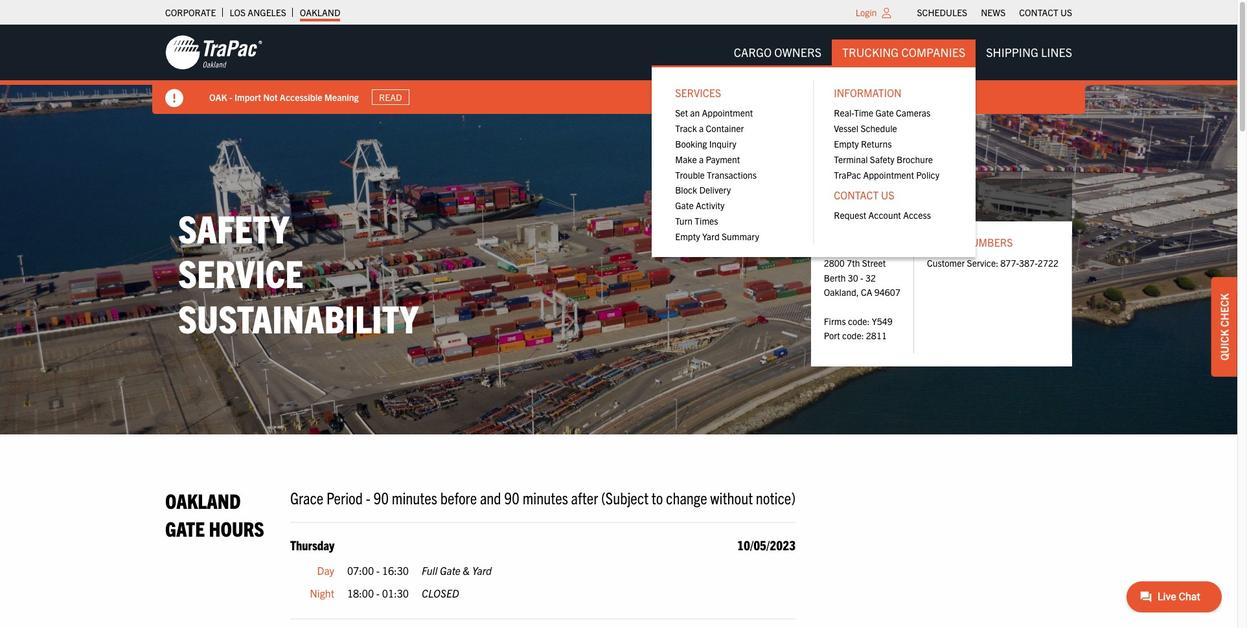 Task type: vqa. For each thing, say whether or not it's contained in the screenshot.
the Berth
yes



Task type: describe. For each thing, give the bounding box(es) containing it.
make
[[675, 153, 697, 165]]

real-time gate cameras vessel schedule empty returns terminal safety brochure trapac appointment policy
[[834, 107, 939, 180]]

7th
[[847, 257, 860, 269]]

angeles
[[248, 6, 286, 18]]

firms code:  y549 port code:  2811
[[824, 315, 893, 342]]

without
[[710, 487, 753, 508]]

meaning
[[324, 91, 359, 103]]

1 vertical spatial code:
[[842, 330, 864, 342]]

1 vertical spatial contact us link
[[824, 182, 963, 207]]

change
[[666, 487, 707, 508]]

booking inquiry link
[[665, 136, 804, 152]]

policy
[[916, 169, 939, 180]]

hours
[[209, 516, 264, 541]]

track
[[675, 123, 697, 134]]

port
[[824, 330, 840, 342]]

safety inside 'safety service sustainability'
[[178, 204, 289, 251]]

trouble
[[675, 169, 705, 180]]

07:00
[[347, 564, 374, 577]]

login link
[[856, 6, 877, 18]]

trapac appointment policy link
[[824, 167, 963, 182]]

thursday
[[290, 537, 335, 553]]

safety inside real-time gate cameras vessel schedule empty returns terminal safety brochure trapac appointment policy
[[870, 153, 894, 165]]

to
[[652, 487, 663, 508]]

gate activity link
[[665, 198, 804, 213]]

and
[[480, 487, 501, 508]]

- for import
[[229, 91, 232, 103]]

empty inside set an appointment track a container booking inquiry make a payment trouble transactions block delivery gate activity turn times empty yard summary
[[675, 230, 700, 242]]

- for 01:30
[[376, 587, 380, 600]]

set
[[675, 107, 688, 119]]

1 vertical spatial a
[[699, 153, 704, 165]]

- inside 2800 7th street berth 30 - 32 oakland, ca 94607
[[860, 272, 863, 284]]

appointment inside set an appointment track a container booking inquiry make a payment trouble transactions block delivery gate activity turn times empty yard summary
[[702, 107, 753, 119]]

day
[[317, 564, 334, 577]]

services
[[675, 86, 721, 99]]

terminal inside real-time gate cameras vessel schedule empty returns terminal safety brochure trapac appointment policy
[[834, 153, 868, 165]]

turn
[[675, 215, 693, 227]]

0 vertical spatial code:
[[848, 315, 870, 327]]

times
[[695, 215, 718, 227]]

empty inside real-time gate cameras vessel schedule empty returns terminal safety brochure trapac appointment policy
[[834, 138, 859, 150]]

turn times link
[[665, 213, 804, 229]]

set an appointment link
[[665, 105, 804, 121]]

1 90 from the left
[[373, 487, 389, 508]]

877-
[[1000, 257, 1019, 269]]

night
[[310, 587, 334, 600]]

activity
[[696, 200, 725, 211]]

information menu item
[[824, 80, 963, 182]]

corporate link
[[165, 3, 216, 21]]

import
[[234, 91, 261, 103]]

full
[[422, 564, 437, 577]]

not
[[263, 91, 278, 103]]

solid image
[[165, 89, 183, 108]]

1 minutes from the left
[[392, 487, 437, 508]]

service
[[178, 249, 303, 296]]

oakland for oakland gate hours
[[165, 488, 241, 513]]

phone
[[927, 236, 961, 249]]

10/05/2023
[[737, 537, 796, 553]]

empty returns link
[[824, 136, 963, 152]]

contact us for bottom contact us link
[[834, 188, 894, 201]]

information link
[[824, 80, 963, 105]]

real-time gate cameras link
[[824, 105, 963, 121]]

lines
[[1041, 45, 1072, 60]]

corporate
[[165, 6, 216, 18]]

delivery
[[699, 184, 731, 196]]

block
[[675, 184, 697, 196]]

vessel schedule link
[[824, 121, 963, 136]]

owners
[[774, 45, 821, 60]]

2811
[[866, 330, 887, 342]]

ca
[[861, 286, 872, 298]]

oakland for oakland terminal info
[[824, 193, 871, 206]]

real-
[[834, 107, 854, 119]]

gate inside oakland gate hours
[[165, 516, 205, 541]]

firms
[[824, 315, 846, 327]]

0 vertical spatial contact us link
[[1019, 3, 1072, 21]]

make a payment link
[[665, 152, 804, 167]]

trucking
[[842, 45, 899, 60]]

32
[[865, 272, 876, 284]]

sustainability
[[178, 294, 418, 341]]

banner containing cargo owners
[[0, 25, 1247, 257]]

block delivery link
[[665, 182, 804, 198]]

gate inside real-time gate cameras vessel schedule empty returns terminal safety brochure trapac appointment policy
[[876, 107, 894, 119]]

shipping lines link
[[976, 39, 1083, 66]]

login
[[856, 6, 877, 18]]

summary
[[722, 230, 759, 242]]

18:00 - 01:30
[[347, 587, 409, 600]]

grace
[[290, 487, 323, 508]]

menu bar containing schedules
[[910, 3, 1079, 21]]

387-
[[1019, 257, 1038, 269]]

yard inside set an appointment track a container booking inquiry make a payment trouble transactions block delivery gate activity turn times empty yard summary
[[702, 230, 720, 242]]

news
[[981, 6, 1006, 18]]

closed
[[422, 587, 459, 600]]

check
[[1218, 294, 1231, 327]]

services link
[[665, 80, 804, 105]]

oakland gate hours
[[165, 488, 264, 541]]

quick check link
[[1211, 277, 1237, 377]]



Task type: locate. For each thing, give the bounding box(es) containing it.
menu for information
[[824, 105, 963, 182]]

los angeles
[[230, 6, 286, 18]]

2722
[[1038, 257, 1059, 269]]

contact for bottom contact us link
[[834, 188, 879, 201]]

berth
[[824, 272, 846, 284]]

us for bottom contact us link
[[881, 188, 894, 201]]

schedules link
[[917, 3, 967, 21]]

us
[[1060, 6, 1072, 18], [881, 188, 894, 201]]

schedules
[[917, 6, 967, 18]]

terminal up trapac
[[834, 153, 868, 165]]

1 horizontal spatial terminal
[[874, 193, 924, 206]]

1 vertical spatial safety
[[178, 204, 289, 251]]

contact us link up lines
[[1019, 3, 1072, 21]]

oakland terminal info
[[824, 193, 950, 206]]

gate up schedule
[[876, 107, 894, 119]]

gate left '&'
[[440, 564, 461, 577]]

1 horizontal spatial contact
[[1019, 6, 1058, 18]]

gate up turn
[[675, 200, 694, 211]]

oakland up hours
[[165, 488, 241, 513]]

vessel
[[834, 123, 858, 134]]

before
[[440, 487, 477, 508]]

set an appointment track a container booking inquiry make a payment trouble transactions block delivery gate activity turn times empty yard summary
[[675, 107, 759, 242]]

0 horizontal spatial yard
[[472, 564, 492, 577]]

1 vertical spatial oakland
[[824, 193, 871, 206]]

menu bar
[[910, 3, 1079, 21], [652, 39, 1083, 257]]

2 90 from the left
[[504, 487, 520, 508]]

track a container link
[[665, 121, 804, 136]]

returns
[[861, 138, 892, 150]]

menu
[[652, 66, 976, 257], [665, 105, 804, 244], [824, 105, 963, 182]]

- inside banner
[[229, 91, 232, 103]]

banner
[[0, 25, 1247, 257]]

contact up request
[[834, 188, 879, 201]]

- right oak
[[229, 91, 232, 103]]

minutes left before
[[392, 487, 437, 508]]

cargo owners
[[734, 45, 821, 60]]

yard right '&'
[[472, 564, 492, 577]]

0 vertical spatial contact us
[[1019, 6, 1072, 18]]

full gate & yard
[[422, 564, 492, 577]]

companies
[[901, 45, 965, 60]]

0 horizontal spatial minutes
[[392, 487, 437, 508]]

90
[[373, 487, 389, 508], [504, 487, 520, 508]]

light image
[[882, 8, 891, 18]]

0 vertical spatial empty
[[834, 138, 859, 150]]

booking
[[675, 138, 707, 150]]

contact us for the top contact us link
[[1019, 6, 1072, 18]]

shipping lines
[[986, 45, 1072, 60]]

quick
[[1218, 330, 1231, 361]]

2 horizontal spatial oakland
[[824, 193, 871, 206]]

2800
[[824, 257, 845, 269]]

1 horizontal spatial yard
[[702, 230, 720, 242]]

read
[[379, 91, 402, 103]]

oakland right angeles
[[300, 6, 340, 18]]

0 horizontal spatial empty
[[675, 230, 700, 242]]

a right track on the right
[[699, 123, 704, 134]]

&
[[463, 564, 470, 577]]

1 vertical spatial contact
[[834, 188, 879, 201]]

customer
[[927, 257, 965, 269]]

07:00 - 16:30
[[347, 564, 409, 577]]

contact for the top contact us link
[[1019, 6, 1058, 18]]

gate
[[876, 107, 894, 119], [675, 200, 694, 211], [165, 516, 205, 541], [440, 564, 461, 577]]

minutes left after
[[523, 487, 568, 508]]

0 horizontal spatial us
[[881, 188, 894, 201]]

payment
[[706, 153, 740, 165]]

cargo owners link
[[723, 39, 832, 66]]

oakland for oakland
[[300, 6, 340, 18]]

us inside menu item
[[881, 188, 894, 201]]

1 horizontal spatial appointment
[[863, 169, 914, 180]]

code: up 2811
[[848, 315, 870, 327]]

brochure
[[897, 153, 933, 165]]

request account access link
[[824, 207, 963, 223]]

contact us up request
[[834, 188, 894, 201]]

1 vertical spatial contact us
[[834, 188, 894, 201]]

appointment down terminal safety brochure link
[[863, 169, 914, 180]]

1 vertical spatial appointment
[[863, 169, 914, 180]]

numbers
[[964, 236, 1013, 249]]

0 vertical spatial a
[[699, 123, 704, 134]]

oak - import not accessible meaning
[[209, 91, 359, 103]]

0 vertical spatial oakland
[[300, 6, 340, 18]]

period
[[327, 487, 363, 508]]

appointment up container
[[702, 107, 753, 119]]

- for 16:30
[[376, 564, 380, 577]]

news link
[[981, 3, 1006, 21]]

grace period - 90 minutes before and 90 minutes after (subject to change without notice)
[[290, 487, 796, 508]]

services menu item
[[665, 80, 804, 244]]

2 minutes from the left
[[523, 487, 568, 508]]

0 vertical spatial menu bar
[[910, 3, 1079, 21]]

0 horizontal spatial safety
[[178, 204, 289, 251]]

after
[[571, 487, 598, 508]]

0 horizontal spatial 90
[[373, 487, 389, 508]]

y549
[[872, 315, 893, 327]]

request
[[834, 209, 866, 221]]

16:30
[[382, 564, 409, 577]]

inquiry
[[709, 138, 736, 150]]

accessible
[[280, 91, 322, 103]]

contact us link up account on the right top of page
[[824, 182, 963, 207]]

access
[[903, 209, 931, 221]]

0 horizontal spatial contact us
[[834, 188, 894, 201]]

empty down vessel
[[834, 138, 859, 150]]

menu bar containing cargo owners
[[652, 39, 1083, 257]]

1 horizontal spatial oakland
[[300, 6, 340, 18]]

information
[[834, 86, 902, 99]]

us for the top contact us link
[[1060, 6, 1072, 18]]

- right period in the bottom left of the page
[[366, 487, 370, 508]]

90 right and
[[504, 487, 520, 508]]

transactions
[[707, 169, 757, 180]]

terminal
[[834, 153, 868, 165], [874, 193, 924, 206]]

phone numbers
[[927, 236, 1013, 249]]

- right "30"
[[860, 272, 863, 284]]

menu containing real-time gate cameras
[[824, 105, 963, 182]]

quick check
[[1218, 294, 1231, 361]]

empty yard summary link
[[665, 229, 804, 244]]

contact us
[[1019, 6, 1072, 18], [834, 188, 894, 201]]

trouble transactions link
[[665, 167, 804, 182]]

code: right port at the right of page
[[842, 330, 864, 342]]

0 vertical spatial appointment
[[702, 107, 753, 119]]

contact us menu item
[[824, 182, 963, 223]]

1 horizontal spatial us
[[1060, 6, 1072, 18]]

oak
[[209, 91, 227, 103]]

1 horizontal spatial safety
[[870, 153, 894, 165]]

a right make
[[699, 153, 704, 165]]

01:30
[[382, 587, 409, 600]]

minutes
[[392, 487, 437, 508], [523, 487, 568, 508]]

90 right period in the bottom left of the page
[[373, 487, 389, 508]]

time
[[854, 107, 873, 119]]

1 horizontal spatial 90
[[504, 487, 520, 508]]

oakland up request
[[824, 193, 871, 206]]

0 horizontal spatial oakland
[[165, 488, 241, 513]]

gate inside set an appointment track a container booking inquiry make a payment trouble transactions block delivery gate activity turn times empty yard summary
[[675, 200, 694, 211]]

1 horizontal spatial contact us link
[[1019, 3, 1072, 21]]

0 vertical spatial contact
[[1019, 6, 1058, 18]]

contact us up lines
[[1019, 6, 1072, 18]]

1 horizontal spatial contact us
[[1019, 6, 1072, 18]]

container
[[706, 123, 744, 134]]

1 vertical spatial terminal
[[874, 193, 924, 206]]

0 horizontal spatial terminal
[[834, 153, 868, 165]]

oakland inside oakland gate hours
[[165, 488, 241, 513]]

0 vertical spatial yard
[[702, 230, 720, 242]]

trucking companies
[[842, 45, 965, 60]]

0 vertical spatial safety
[[870, 153, 894, 165]]

shipping
[[986, 45, 1038, 60]]

0 vertical spatial us
[[1060, 6, 1072, 18]]

0 vertical spatial terminal
[[834, 153, 868, 165]]

contact us inside menu item
[[834, 188, 894, 201]]

menu for services
[[665, 105, 804, 244]]

1 horizontal spatial minutes
[[523, 487, 568, 508]]

los
[[230, 6, 246, 18]]

1 vertical spatial menu bar
[[652, 39, 1083, 257]]

0 horizontal spatial appointment
[[702, 107, 753, 119]]

read link
[[372, 89, 409, 105]]

menu containing set an appointment
[[665, 105, 804, 244]]

trucking companies menu item
[[652, 39, 976, 257]]

oakland image
[[165, 34, 262, 71]]

terminal up request account access link
[[874, 193, 924, 206]]

1 vertical spatial empty
[[675, 230, 700, 242]]

contact up shipping lines
[[1019, 6, 1058, 18]]

schedule
[[861, 123, 897, 134]]

menu for trucking companies
[[652, 66, 976, 257]]

1 vertical spatial us
[[881, 188, 894, 201]]

1 horizontal spatial empty
[[834, 138, 859, 150]]

street
[[862, 257, 886, 269]]

trapac
[[834, 169, 861, 180]]

2 vertical spatial oakland
[[165, 488, 241, 513]]

appointment inside real-time gate cameras vessel schedule empty returns terminal safety brochure trapac appointment policy
[[863, 169, 914, 180]]

terminal safety brochure link
[[824, 152, 963, 167]]

0 horizontal spatial contact us link
[[824, 182, 963, 207]]

trucking companies link
[[832, 39, 976, 66]]

us up account on the right top of page
[[881, 188, 894, 201]]

notice)
[[756, 487, 796, 508]]

menu containing services
[[652, 66, 976, 257]]

- left "01:30" at the bottom of page
[[376, 587, 380, 600]]

- left 16:30
[[376, 564, 380, 577]]

1 vertical spatial yard
[[472, 564, 492, 577]]

cargo
[[734, 45, 772, 60]]

oakland link
[[300, 3, 340, 21]]

us up lines
[[1060, 6, 1072, 18]]

account
[[868, 209, 901, 221]]

contact inside menu item
[[834, 188, 879, 201]]

-
[[229, 91, 232, 103], [860, 272, 863, 284], [366, 487, 370, 508], [376, 564, 380, 577], [376, 587, 380, 600]]

an
[[690, 107, 700, 119]]

service:
[[967, 257, 998, 269]]

los angeles link
[[230, 3, 286, 21]]

gate left hours
[[165, 516, 205, 541]]

yard down times
[[702, 230, 720, 242]]

0 horizontal spatial contact
[[834, 188, 879, 201]]

empty down turn
[[675, 230, 700, 242]]

customer service: 877-387-2722
[[927, 257, 1059, 269]]



